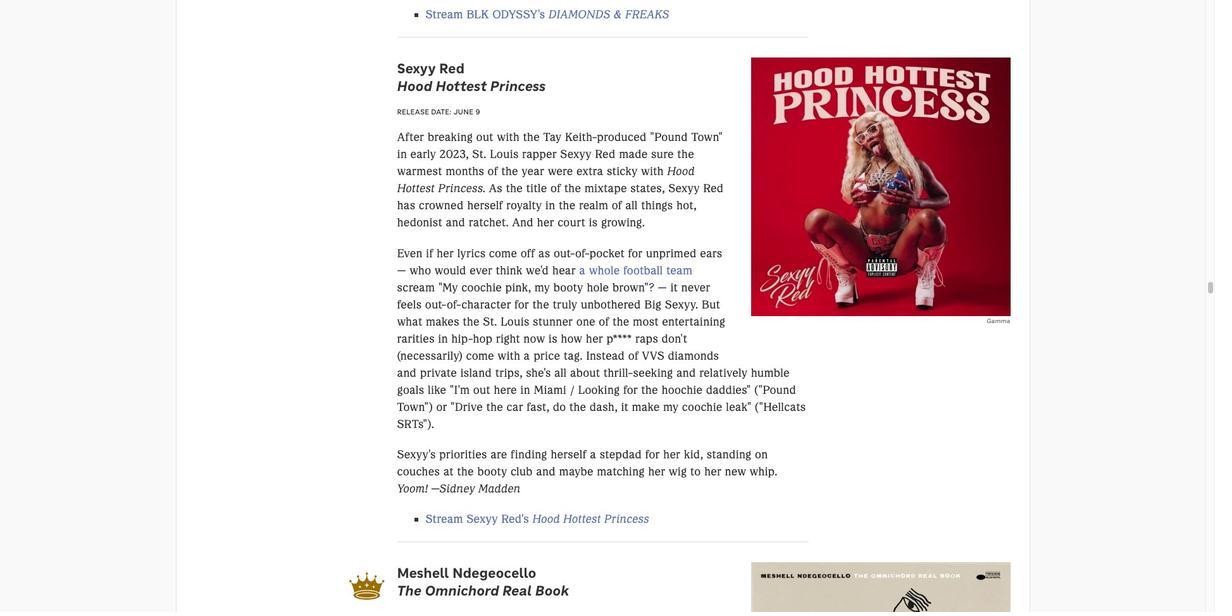 Task type: describe. For each thing, give the bounding box(es) containing it.
real
[[503, 582, 532, 600]]

herself inside as the title of the mixtape states, sexyy red has crowned herself royalty in the realm of all things hot, hedonist and ratchet. and her court is growing.
[[467, 199, 503, 213]]

st. inside a whole football team scream "my coochie pink, my booty hole brown"? — it never feels out-of-character for the truly unbothered big sexyy. but what makes the st. louis stunner one of the most entertaining rarities in hip-hop right now is how her p**** raps don't (necessarily) come with a price tag. instead of vvs diamonds and private island trips, she's all about thrill-seeking and relatively humble goals like "i'm out here in miami / looking for the hoochie daddies" ("pound town") or "drive the car fast, do the dash, it make my coochie leak" ("hellcats srts").
[[483, 315, 497, 329]]

omnichord
[[425, 582, 499, 600]]

of down were
[[551, 182, 561, 196]]

sexyy red hood hottest princess
[[397, 60, 546, 95]]

miami
[[534, 383, 567, 397]]

realm
[[579, 199, 608, 213]]

make
[[632, 400, 660, 414]]

her inside as the title of the mixtape states, sexyy red has crowned herself royalty in the realm of all things hot, hedonist and ratchet. and her court is growing.
[[537, 216, 554, 230]]

hot,
[[677, 199, 697, 213]]

most
[[633, 315, 659, 329]]

sticky
[[607, 165, 638, 179]]

rapper
[[522, 148, 557, 162]]

ratchet.
[[469, 216, 509, 230]]

hood inside sexyy red hood hottest princess
[[397, 77, 432, 95]]

hood inside hood hottest princess.
[[667, 165, 695, 179]]

the up court
[[559, 199, 576, 213]]

2 vertical spatial hottest
[[563, 513, 601, 527]]

a whole football team scream "my coochie pink, my booty hole brown"? — it never feels out-of-character for the truly unbothered big sexyy. but what makes the st. louis stunner one of the most entertaining rarities in hip-hop right now is how her p**** raps don't (necessarily) come with a price tag. instead of vvs diamonds and private island trips, she's all about thrill-seeking and relatively humble goals like "i'm out here in miami / looking for the hoochie daddies" ("pound town") or "drive the car fast, do the dash, it make my coochie leak" ("hellcats srts").
[[397, 264, 806, 431]]

town"
[[691, 131, 723, 145]]

for down thrill-
[[623, 383, 638, 397]]

stream blk odyssy's diamonds & freaks
[[426, 8, 670, 22]]

"pound
[[650, 131, 688, 145]]

finding
[[511, 448, 547, 462]]

herself inside sexyy's priorities are finding herself a stepdad for her kid, standing on couches at the booty club and maybe matching her wig to her new whip. yoom! —sidney madden
[[551, 448, 587, 462]]

about
[[570, 366, 600, 380]]

1 horizontal spatial it
[[671, 281, 678, 295]]

feels
[[397, 298, 422, 312]]

the down were
[[564, 182, 581, 196]]

would
[[435, 264, 466, 278]]

do
[[553, 400, 566, 414]]

and inside sexyy's priorities are finding herself a stepdad for her kid, standing on couches at the booty club and maybe matching her wig to her new whip. yoom! —sidney madden
[[536, 465, 556, 479]]

0 horizontal spatial it
[[621, 400, 629, 414]]

june
[[454, 107, 473, 117]]

stepdad
[[600, 448, 642, 462]]

hop
[[473, 332, 493, 346]]

big
[[645, 298, 662, 312]]

don't
[[662, 332, 687, 346]]

stream for stream sexyy red's hood hottest princess
[[426, 513, 463, 527]]

image credit element
[[751, 317, 1010, 326]]

gamma
[[987, 317, 1010, 325]]

of- inside even if her lyrics come off as out-of-pocket for unprimed ears — who would ever think we'd hear
[[575, 247, 590, 261]]

princess.
[[438, 182, 486, 196]]

ears
[[700, 247, 722, 261]]

title
[[526, 182, 547, 196]]

the up the as
[[501, 165, 518, 179]]

—sidney
[[431, 482, 475, 496]]

after
[[397, 131, 424, 145]]

1 vertical spatial my
[[663, 400, 679, 414]]

what
[[397, 315, 423, 329]]

think
[[496, 264, 523, 278]]

("pound
[[754, 383, 796, 397]]

red inside after breaking out with the tay keith-produced "pound town" in early 2023, st. louis rapper sexyy red made sure the warmest months of the year were extra sticky with
[[595, 148, 616, 162]]

as the title of the mixtape states, sexyy red has crowned herself royalty in the realm of all things hot, hedonist and ratchet. and her court is growing.
[[397, 182, 724, 230]]

with inside a whole football team scream "my coochie pink, my booty hole brown"? — it never feels out-of-character for the truly unbothered big sexyy. but what makes the st. louis stunner one of the most entertaining rarities in hip-hop right now is how her p**** raps don't (necessarily) come with a price tag. instead of vvs diamonds and private island trips, she's all about thrill-seeking and relatively humble goals like "i'm out here in miami / looking for the hoochie daddies" ("pound town") or "drive the car fast, do the dash, it make my coochie leak" ("hellcats srts").
[[498, 349, 520, 363]]

red's
[[501, 513, 529, 527]]

at
[[443, 465, 454, 479]]

hoochie
[[662, 383, 703, 397]]

princess inside sexyy red hood hottest princess
[[490, 77, 546, 95]]

out- inside even if her lyrics come off as out-of-pocket for unprimed ears — who would ever think we'd hear
[[554, 247, 575, 261]]

matching
[[597, 465, 645, 479]]

the inside sexyy's priorities are finding herself a stepdad for her kid, standing on couches at the booty club and maybe matching her wig to her new whip. yoom! —sidney madden
[[457, 465, 474, 479]]

the down seeking
[[641, 383, 658, 397]]

mixtape
[[585, 182, 627, 196]]

hood hottest princess.
[[397, 165, 695, 196]]

keith-
[[565, 131, 597, 145]]

out inside a whole football team scream "my coochie pink, my booty hole brown"? — it never feels out-of-character for the truly unbothered big sexyy. but what makes the st. louis stunner one of the most entertaining rarities in hip-hop right now is how her p**** raps don't (necessarily) come with a price tag. instead of vvs diamonds and private island trips, she's all about thrill-seeking and relatively humble goals like "i'm out here in miami / looking for the hoochie daddies" ("pound town") or "drive the car fast, do the dash, it make my coochie leak" ("hellcats srts").
[[473, 383, 490, 397]]

meshell ndegeocello, the omnichord real book image
[[751, 562, 1010, 613]]

unbothered
[[581, 298, 641, 312]]

booty inside sexyy's priorities are finding herself a stepdad for her kid, standing on couches at the booty club and maybe matching her wig to her new whip. yoom! —sidney madden
[[477, 465, 507, 479]]

the up rapper
[[523, 131, 540, 145]]

— inside a whole football team scream "my coochie pink, my booty hole brown"? — it never feels out-of-character for the truly unbothered big sexyy. but what makes the st. louis stunner one of the most entertaining rarities in hip-hop right now is how her p**** raps don't (necessarily) come with a price tag. instead of vvs diamonds and private island trips, she's all about thrill-seeking and relatively humble goals like "i'm out here in miami / looking for the hoochie daddies" ("pound town") or "drive the car fast, do the dash, it make my coochie leak" ("hellcats srts").
[[658, 281, 667, 295]]

standing
[[707, 448, 752, 462]]

and up goals on the bottom of page
[[397, 366, 417, 380]]

wig
[[669, 465, 687, 479]]

thrill-
[[604, 366, 633, 380]]

how
[[561, 332, 583, 346]]

diamonds
[[549, 8, 611, 22]]

were
[[548, 165, 573, 179]]

sexyy's
[[397, 448, 436, 462]]

red inside as the title of the mixtape states, sexyy red has crowned herself royalty in the realm of all things hot, hedonist and ratchet. and her court is growing.
[[703, 182, 724, 196]]

sexyy red, hood hottest princess image
[[751, 58, 1010, 317]]

town")
[[397, 400, 433, 414]]

off
[[521, 247, 535, 261]]

sure
[[651, 148, 674, 162]]

and up hoochie
[[677, 366, 696, 380]]

humble
[[751, 366, 790, 380]]

new
[[725, 465, 746, 479]]

freaks
[[625, 8, 670, 22]]

out- inside a whole football team scream "my coochie pink, my booty hole brown"? — it never feels out-of-character for the truly unbothered big sexyy. but what makes the st. louis stunner one of the most entertaining rarities in hip-hop right now is how her p**** raps don't (necessarily) come with a price tag. instead of vvs diamonds and private island trips, she's all about thrill-seeking and relatively humble goals like "i'm out here in miami / looking for the hoochie daddies" ("pound town") or "drive the car fast, do the dash, it make my coochie leak" ("hellcats srts").
[[425, 298, 447, 312]]

car
[[507, 400, 523, 414]]

team
[[666, 264, 693, 278]]

louis inside a whole football team scream "my coochie pink, my booty hole brown"? — it never feels out-of-character for the truly unbothered big sexyy. but what makes the st. louis stunner one of the most entertaining rarities in hip-hop right now is how her p**** raps don't (necessarily) come with a price tag. instead of vvs diamonds and private island trips, she's all about thrill-seeking and relatively humble goals like "i'm out here in miami / looking for the hoochie daddies" ("pound town") or "drive the car fast, do the dash, it make my coochie leak" ("hellcats srts").
[[501, 315, 530, 329]]

to
[[690, 465, 701, 479]]

fast,
[[527, 400, 550, 414]]

1 horizontal spatial hood
[[532, 513, 560, 527]]

growing.
[[601, 216, 645, 230]]

for inside even if her lyrics come off as out-of-pocket for unprimed ears — who would ever think we'd hear
[[628, 247, 643, 261]]

hole
[[587, 281, 609, 295]]

1 vertical spatial with
[[641, 165, 664, 179]]

in right here
[[520, 383, 530, 397]]

of right the one
[[599, 315, 609, 329]]

has
[[397, 199, 415, 213]]

states,
[[631, 182, 665, 196]]

of left vvs at the bottom
[[628, 349, 639, 363]]

even if her lyrics come off as out-of-pocket for unprimed ears — who would ever think we'd hear
[[397, 247, 722, 278]]

sexyy inside after breaking out with the tay keith-produced "pound town" in early 2023, st. louis rapper sexyy red made sure the warmest months of the year were extra sticky with
[[560, 148, 592, 162]]

as
[[489, 182, 503, 196]]

raps
[[635, 332, 658, 346]]

all inside a whole football team scream "my coochie pink, my booty hole brown"? — it never feels out-of-character for the truly unbothered big sexyy. but what makes the st. louis stunner one of the most entertaining rarities in hip-hop right now is how her p**** raps don't (necessarily) come with a price tag. instead of vvs diamonds and private island trips, she's all about thrill-seeking and relatively humble goals like "i'm out here in miami / looking for the hoochie daddies" ("pound town") or "drive the car fast, do the dash, it make my coochie leak" ("hellcats srts").
[[554, 366, 567, 380]]

odyssy's
[[493, 8, 545, 22]]

truly
[[553, 298, 577, 312]]

and
[[512, 216, 534, 230]]

daddies"
[[706, 383, 751, 397]]

"drive
[[451, 400, 483, 414]]

0 horizontal spatial my
[[535, 281, 550, 295]]

hedonist
[[397, 216, 442, 230]]

1 vertical spatial princess
[[604, 513, 649, 527]]

stream for stream blk odyssy's diamonds & freaks
[[426, 8, 463, 22]]

louis inside after breaking out with the tay keith-produced "pound town" in early 2023, st. louis rapper sexyy red made sure the warmest months of the year were extra sticky with
[[490, 148, 519, 162]]



Task type: vqa. For each thing, say whether or not it's contained in the screenshot.
'CAREER,'
no



Task type: locate. For each thing, give the bounding box(es) containing it.
with up states,
[[641, 165, 664, 179]]

the right at at the bottom
[[457, 465, 474, 479]]

princess up tay
[[490, 77, 546, 95]]

ndegeocello
[[452, 565, 536, 582]]

1 vertical spatial all
[[554, 366, 567, 380]]

0 vertical spatial hood
[[397, 77, 432, 95]]

and down the finding
[[536, 465, 556, 479]]

come down hop
[[466, 349, 494, 363]]

2 vertical spatial with
[[498, 349, 520, 363]]

1 vertical spatial hood
[[667, 165, 695, 179]]

dash,
[[590, 400, 618, 414]]

hottest inside hood hottest princess.
[[397, 182, 435, 196]]

her up wig
[[663, 448, 681, 462]]

the down here
[[486, 400, 503, 414]]

a inside sexyy's priorities are finding herself a stepdad for her kid, standing on couches at the booty club and maybe matching her wig to her new whip. yoom! —sidney madden
[[590, 448, 596, 462]]

2 stream from the top
[[426, 513, 463, 527]]

with up trips,
[[498, 349, 520, 363]]

0 horizontal spatial princess
[[490, 77, 546, 95]]

diamonds
[[668, 349, 719, 363]]

st. inside after breaking out with the tay keith-produced "pound town" in early 2023, st. louis rapper sexyy red made sure the warmest months of the year were extra sticky with
[[472, 148, 486, 162]]

louis up right
[[501, 315, 530, 329]]

stream down —sidney
[[426, 513, 463, 527]]

out inside after breaking out with the tay keith-produced "pound town" in early 2023, st. louis rapper sexyy red made sure the warmest months of the year were extra sticky with
[[476, 131, 494, 145]]

her
[[537, 216, 554, 230], [437, 247, 454, 261], [586, 332, 603, 346], [663, 448, 681, 462], [648, 465, 665, 479], [704, 465, 722, 479]]

0 vertical spatial a
[[579, 264, 586, 278]]

—
[[397, 264, 406, 278], [658, 281, 667, 295]]

rarities
[[397, 332, 435, 346]]

1 vertical spatial of-
[[447, 298, 462, 312]]

p****
[[607, 332, 632, 346]]

0 vertical spatial with
[[497, 131, 520, 145]]

release
[[397, 107, 429, 117]]

hottest inside sexyy red hood hottest princess
[[436, 77, 487, 95]]

st. down character
[[483, 315, 497, 329]]

her down the one
[[586, 332, 603, 346]]

all up miami
[[554, 366, 567, 380]]

like
[[428, 383, 446, 397]]

1 vertical spatial out
[[473, 383, 490, 397]]

is down stunner
[[549, 332, 558, 346]]

come inside a whole football team scream "my coochie pink, my booty hole brown"? — it never feels out-of-character for the truly unbothered big sexyy. but what makes the st. louis stunner one of the most entertaining rarities in hip-hop right now is how her p**** raps don't (necessarily) come with a price tag. instead of vvs diamonds and private island trips, she's all about thrill-seeking and relatively humble goals like "i'm out here in miami / looking for the hoochie daddies" ("pound town") or "drive the car fast, do the dash, it make my coochie leak" ("hellcats srts").
[[466, 349, 494, 363]]

hottest down warmest
[[397, 182, 435, 196]]

2 vertical spatial a
[[590, 448, 596, 462]]

1 horizontal spatial herself
[[551, 448, 587, 462]]

here
[[494, 383, 517, 397]]

red up extra
[[595, 148, 616, 162]]

1 horizontal spatial all
[[626, 199, 638, 213]]

my down hoochie
[[663, 400, 679, 414]]

— inside even if her lyrics come off as out-of-pocket for unprimed ears — who would ever think we'd hear
[[397, 264, 406, 278]]

sexyy up 'release'
[[397, 60, 436, 78]]

— up big
[[658, 281, 667, 295]]

2023,
[[440, 148, 469, 162]]

1 horizontal spatial hottest
[[436, 77, 487, 95]]

of inside after breaking out with the tay keith-produced "pound town" in early 2023, st. louis rapper sexyy red made sure the warmest months of the year were extra sticky with
[[488, 165, 498, 179]]

looking
[[578, 383, 620, 397]]

private
[[420, 366, 457, 380]]

is inside as the title of the mixtape states, sexyy red has crowned herself royalty in the realm of all things hot, hedonist and ratchet. and her court is growing.
[[589, 216, 598, 230]]

in down title
[[545, 199, 555, 213]]

1 vertical spatial red
[[595, 148, 616, 162]]

even
[[397, 247, 423, 261]]

club
[[511, 465, 533, 479]]

hear
[[552, 264, 576, 278]]

tay
[[543, 131, 562, 145]]

the right the as
[[506, 182, 523, 196]]

0 vertical spatial is
[[589, 216, 598, 230]]

louis left rapper
[[490, 148, 519, 162]]

1 horizontal spatial out-
[[554, 247, 575, 261]]

produced
[[597, 131, 647, 145]]

0 vertical spatial come
[[489, 247, 517, 261]]

0 vertical spatial stream
[[426, 8, 463, 22]]

2 horizontal spatial hood
[[667, 165, 695, 179]]

made
[[619, 148, 648, 162]]

she's
[[526, 366, 551, 380]]

the up hip-
[[463, 315, 480, 329]]

2 horizontal spatial hottest
[[563, 513, 601, 527]]

0 vertical spatial it
[[671, 281, 678, 295]]

for inside sexyy's priorities are finding herself a stepdad for her kid, standing on couches at the booty club and maybe matching her wig to her new whip. yoom! —sidney madden
[[645, 448, 660, 462]]

2 horizontal spatial a
[[590, 448, 596, 462]]

1 horizontal spatial of-
[[575, 247, 590, 261]]

0 vertical spatial coochie
[[462, 281, 502, 295]]

0 horizontal spatial a
[[524, 349, 530, 363]]

2 vertical spatial red
[[703, 182, 724, 196]]

0 horizontal spatial hood
[[397, 77, 432, 95]]

0 horizontal spatial coochie
[[462, 281, 502, 295]]

of up the as
[[488, 165, 498, 179]]

0 horizontal spatial —
[[397, 264, 406, 278]]

1 vertical spatial out-
[[425, 298, 447, 312]]

year
[[522, 165, 544, 179]]

breaking
[[428, 131, 473, 145]]

stream
[[426, 8, 463, 22], [426, 513, 463, 527]]

1 horizontal spatial princess
[[604, 513, 649, 527]]

1 horizontal spatial booty
[[554, 281, 583, 295]]

out down 9
[[476, 131, 494, 145]]

makes
[[426, 315, 459, 329]]

0 vertical spatial out-
[[554, 247, 575, 261]]

hood up 'release'
[[397, 77, 432, 95]]

come inside even if her lyrics come off as out-of-pocket for unprimed ears — who would ever think we'd hear
[[489, 247, 517, 261]]

booty up truly
[[554, 281, 583, 295]]

0 horizontal spatial out-
[[425, 298, 447, 312]]

whip.
[[750, 465, 778, 479]]

1 vertical spatial stream
[[426, 513, 463, 527]]

one
[[576, 315, 596, 329]]

her inside even if her lyrics come off as out-of-pocket for unprimed ears — who would ever think we'd hear
[[437, 247, 454, 261]]

a down now
[[524, 349, 530, 363]]

red down the town"
[[703, 182, 724, 196]]

for down pink, in the left of the page
[[515, 298, 529, 312]]

— left who
[[397, 264, 406, 278]]

1 vertical spatial herself
[[551, 448, 587, 462]]

/
[[570, 383, 575, 397]]

stunner
[[533, 315, 573, 329]]

for up a whole football team 'link'
[[628, 247, 643, 261]]

0 vertical spatial st.
[[472, 148, 486, 162]]

crowned
[[419, 199, 464, 213]]

in down the after
[[397, 148, 407, 162]]

booty
[[554, 281, 583, 295], [477, 465, 507, 479]]

a right hear
[[579, 264, 586, 278]]

priorities
[[439, 448, 487, 462]]

herself up maybe
[[551, 448, 587, 462]]

with left tay
[[497, 131, 520, 145]]

of- up hear
[[575, 247, 590, 261]]

relatively
[[700, 366, 748, 380]]

for
[[628, 247, 643, 261], [515, 298, 529, 312], [623, 383, 638, 397], [645, 448, 660, 462]]

0 horizontal spatial of-
[[447, 298, 462, 312]]

1 vertical spatial louis
[[501, 315, 530, 329]]

0 horizontal spatial all
[[554, 366, 567, 380]]

on
[[755, 448, 768, 462]]

0 vertical spatial of-
[[575, 247, 590, 261]]

0 vertical spatial red
[[439, 60, 465, 78]]

character
[[462, 298, 511, 312]]

1 horizontal spatial my
[[663, 400, 679, 414]]

in down makes
[[438, 332, 448, 346]]

"i'm
[[450, 383, 470, 397]]

maybe
[[559, 465, 594, 479]]

hottest up june
[[436, 77, 487, 95]]

out- up makes
[[425, 298, 447, 312]]

0 horizontal spatial red
[[439, 60, 465, 78]]

and inside as the title of the mixtape states, sexyy red has crowned herself royalty in the realm of all things hot, hedonist and ratchet. and her court is growing.
[[446, 216, 465, 230]]

1 vertical spatial a
[[524, 349, 530, 363]]

her inside a whole football team scream "my coochie pink, my booty hole brown"? — it never feels out-of-character for the truly unbothered big sexyy. but what makes the st. louis stunner one of the most entertaining rarities in hip-hop right now is how her p**** raps don't (necessarily) come with a price tag. instead of vvs diamonds and private island trips, she's all about thrill-seeking and relatively humble goals like "i'm out here in miami / looking for the hoochie daddies" ("pound town") or "drive the car fast, do the dash, it make my coochie leak" ("hellcats srts").
[[586, 332, 603, 346]]

it down team
[[671, 281, 678, 295]]

0 horizontal spatial herself
[[467, 199, 503, 213]]

meshell ndegeocello the omnichord real book
[[397, 565, 569, 600]]

out down island
[[473, 383, 490, 397]]

but
[[702, 298, 720, 312]]

0 vertical spatial my
[[535, 281, 550, 295]]

herself up the ratchet.
[[467, 199, 503, 213]]

her right and
[[537, 216, 554, 230]]

kid,
[[684, 448, 703, 462]]

the up stunner
[[533, 298, 549, 312]]

sexyy up hot,
[[668, 182, 700, 196]]

her right to
[[704, 465, 722, 479]]

tag.
[[564, 349, 583, 363]]

her left wig
[[648, 465, 665, 479]]

sexyy inside as the title of the mixtape states, sexyy red has crowned herself royalty in the realm of all things hot, hedonist and ratchet. and her court is growing.
[[668, 182, 700, 196]]

a up maybe
[[590, 448, 596, 462]]

early
[[410, 148, 436, 162]]

the down / at the bottom
[[569, 400, 586, 414]]

hip-
[[451, 332, 473, 346]]

the up p****
[[613, 315, 630, 329]]

srts").
[[397, 418, 434, 431]]

hood right 'red's'
[[532, 513, 560, 527]]

hottest down sexyy's priorities are finding herself a stepdad for her kid, standing on couches at the booty club and maybe matching her wig to her new whip. yoom! —sidney madden
[[563, 513, 601, 527]]

coochie down hoochie
[[682, 400, 723, 414]]

court
[[558, 216, 586, 230]]

0 horizontal spatial hottest
[[397, 182, 435, 196]]

1 vertical spatial come
[[466, 349, 494, 363]]

is down realm
[[589, 216, 598, 230]]

of up growing.
[[612, 199, 622, 213]]

2 horizontal spatial red
[[703, 182, 724, 196]]

1 vertical spatial coochie
[[682, 400, 723, 414]]

we'd
[[526, 264, 549, 278]]

date:
[[431, 107, 452, 117]]

sexyy left 'red's'
[[467, 513, 498, 527]]

1 horizontal spatial is
[[589, 216, 598, 230]]

1 horizontal spatial red
[[595, 148, 616, 162]]

the
[[397, 582, 422, 600]]

are
[[491, 448, 507, 462]]

("hellcats
[[755, 400, 806, 414]]

of- inside a whole football team scream "my coochie pink, my booty hole brown"? — it never feels out-of-character for the truly unbothered big sexyy. but what makes the st. louis stunner one of the most entertaining rarities in hip-hop right now is how her p**** raps don't (necessarily) come with a price tag. instead of vvs diamonds and private island trips, she's all about thrill-seeking and relatively humble goals like "i'm out here in miami / looking for the hoochie daddies" ("pound town") or "drive the car fast, do the dash, it make my coochie leak" ("hellcats srts").
[[447, 298, 462, 312]]

my down we'd
[[535, 281, 550, 295]]

0 vertical spatial hottest
[[436, 77, 487, 95]]

who
[[410, 264, 431, 278]]

is inside a whole football team scream "my coochie pink, my booty hole brown"? — it never feels out-of-character for the truly unbothered big sexyy. but what makes the st. louis stunner one of the most entertaining rarities in hip-hop right now is how her p**** raps don't (necessarily) come with a price tag. instead of vvs diamonds and private island trips, she's all about thrill-seeking and relatively humble goals like "i'm out here in miami / looking for the hoochie daddies" ("pound town") or "drive the car fast, do the dash, it make my coochie leak" ("hellcats srts").
[[549, 332, 558, 346]]

red up date:
[[439, 60, 465, 78]]

in
[[397, 148, 407, 162], [545, 199, 555, 213], [438, 332, 448, 346], [520, 383, 530, 397]]

herself
[[467, 199, 503, 213], [551, 448, 587, 462]]

1 vertical spatial hottest
[[397, 182, 435, 196]]

of
[[488, 165, 498, 179], [551, 182, 561, 196], [612, 199, 622, 213], [599, 315, 609, 329], [628, 349, 639, 363]]

1 vertical spatial is
[[549, 332, 558, 346]]

0 vertical spatial —
[[397, 264, 406, 278]]

goals
[[397, 383, 424, 397]]

sexyy down keith-
[[560, 148, 592, 162]]

in inside as the title of the mixtape states, sexyy red has crowned herself royalty in the realm of all things hot, hedonist and ratchet. and her court is growing.
[[545, 199, 555, 213]]

coochie down ever
[[462, 281, 502, 295]]

princess down matching
[[604, 513, 649, 527]]

instead
[[586, 349, 625, 363]]

1 horizontal spatial —
[[658, 281, 667, 295]]

booty down are
[[477, 465, 507, 479]]

0 horizontal spatial is
[[549, 332, 558, 346]]

0 vertical spatial herself
[[467, 199, 503, 213]]

never
[[681, 281, 710, 295]]

st. up months
[[472, 148, 486, 162]]

red inside sexyy red hood hottest princess
[[439, 60, 465, 78]]

&
[[614, 8, 622, 22]]

entertaining
[[662, 315, 726, 329]]

is
[[589, 216, 598, 230], [549, 332, 558, 346]]

sexyy
[[397, 60, 436, 78], [560, 148, 592, 162], [668, 182, 700, 196], [467, 513, 498, 527]]

come up think
[[489, 247, 517, 261]]

out- up hear
[[554, 247, 575, 261]]

the right sure
[[677, 148, 694, 162]]

leak"
[[726, 400, 752, 414]]

1 vertical spatial it
[[621, 400, 629, 414]]

0 vertical spatial princess
[[490, 77, 546, 95]]

or
[[436, 400, 447, 414]]

0 vertical spatial all
[[626, 199, 638, 213]]

sexyy inside sexyy red hood hottest princess
[[397, 60, 436, 78]]

now
[[524, 332, 545, 346]]

all inside as the title of the mixtape states, sexyy red has crowned herself royalty in the realm of all things hot, hedonist and ratchet. and her court is growing.
[[626, 199, 638, 213]]

1 vertical spatial st.
[[483, 315, 497, 329]]

1 vertical spatial booty
[[477, 465, 507, 479]]

sexyy's priorities are finding herself a stepdad for her kid, standing on couches at the booty club and maybe matching her wig to her new whip. yoom! —sidney madden
[[397, 448, 778, 496]]

1 stream from the top
[[426, 8, 463, 22]]

all up growing.
[[626, 199, 638, 213]]

1 horizontal spatial coochie
[[682, 400, 723, 414]]

hood down sure
[[667, 165, 695, 179]]

red
[[439, 60, 465, 78], [595, 148, 616, 162], [703, 182, 724, 196]]

madden
[[478, 482, 521, 496]]

for right stepdad
[[645, 448, 660, 462]]

right
[[496, 332, 520, 346]]

booty inside a whole football team scream "my coochie pink, my booty hole brown"? — it never feels out-of-character for the truly unbothered big sexyy. but what makes the st. louis stunner one of the most entertaining rarities in hip-hop right now is how her p**** raps don't (necessarily) come with a price tag. instead of vvs diamonds and private island trips, she's all about thrill-seeking and relatively humble goals like "i'm out here in miami / looking for the hoochie daddies" ("pound town") or "drive the car fast, do the dash, it make my coochie leak" ("hellcats srts").
[[554, 281, 583, 295]]

1 horizontal spatial a
[[579, 264, 586, 278]]

of- down "my
[[447, 298, 462, 312]]

and down crowned
[[446, 216, 465, 230]]

0 vertical spatial out
[[476, 131, 494, 145]]

0 horizontal spatial booty
[[477, 465, 507, 479]]

scream
[[397, 281, 435, 295]]

with
[[497, 131, 520, 145], [641, 165, 664, 179], [498, 349, 520, 363]]

pink,
[[505, 281, 531, 295]]

(necessarily)
[[397, 349, 463, 363]]

0 vertical spatial louis
[[490, 148, 519, 162]]

stream left blk
[[426, 8, 463, 22]]

her right "if"
[[437, 247, 454, 261]]

meshell
[[397, 565, 449, 582]]

1 vertical spatial —
[[658, 281, 667, 295]]

extra
[[577, 165, 604, 179]]

it right dash,
[[621, 400, 629, 414]]

after breaking out with the tay keith-produced "pound town" in early 2023, st. louis rapper sexyy red made sure the warmest months of the year were extra sticky with
[[397, 131, 723, 179]]

things
[[641, 199, 673, 213]]

"my
[[438, 281, 458, 295]]

2 vertical spatial hood
[[532, 513, 560, 527]]

0 vertical spatial booty
[[554, 281, 583, 295]]

in inside after breaking out with the tay keith-produced "pound town" in early 2023, st. louis rapper sexyy red made sure the warmest months of the year were extra sticky with
[[397, 148, 407, 162]]



